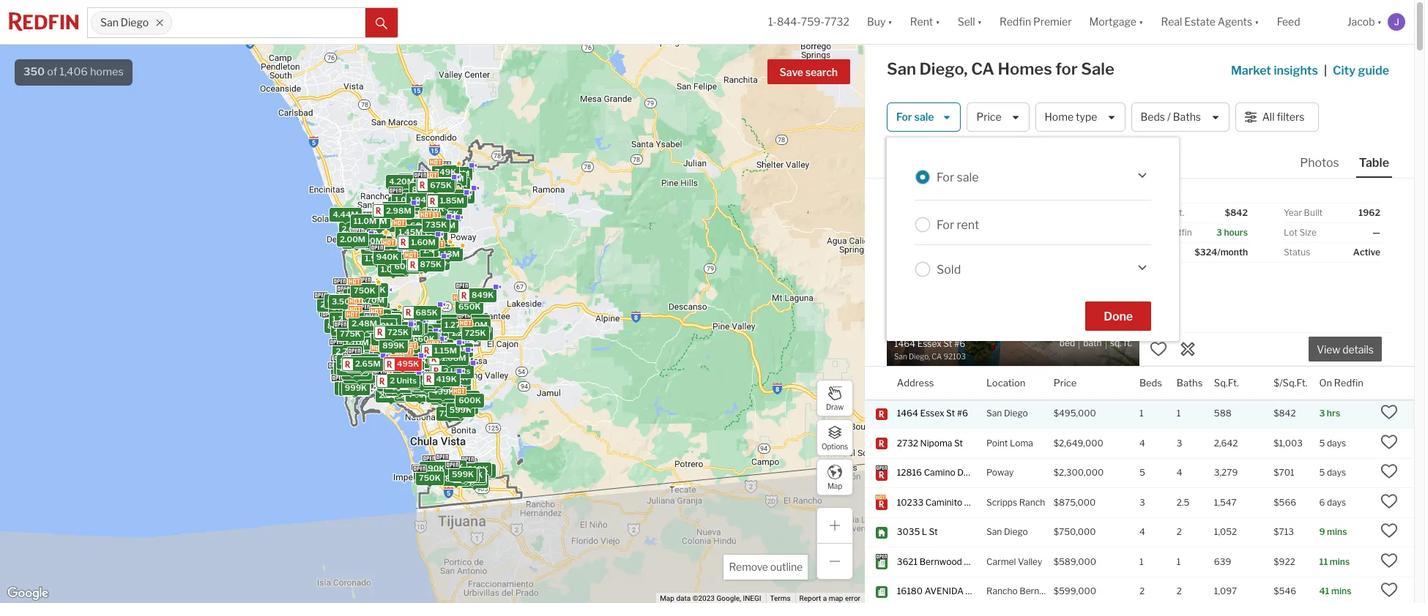 Task type: describe. For each thing, give the bounding box(es) containing it.
0 horizontal spatial 899k
[[347, 234, 369, 244]]

5 days for $1,003
[[1319, 438, 1346, 449]]

1 horizontal spatial on redfin
[[1319, 377, 1364, 389]]

3,279
[[1214, 468, 1238, 479]]

mortgage ▾
[[1090, 16, 1144, 28]]

5 days for $701
[[1319, 468, 1346, 479]]

949k up 312k at the bottom left of page
[[405, 375, 428, 385]]

1 horizontal spatial 395k
[[417, 472, 439, 482]]

1 vertical spatial 3 units
[[384, 384, 411, 394]]

2 vertical spatial 2.50m
[[382, 380, 407, 391]]

1 vertical spatial 845k
[[445, 474, 467, 484]]

point
[[987, 438, 1008, 449]]

terms
[[770, 595, 791, 603]]

470k
[[375, 310, 397, 320]]

view
[[1317, 344, 1341, 356]]

valley
[[1018, 557, 1043, 568]]

mins for 41 mins
[[1332, 586, 1352, 597]]

1.58m
[[393, 379, 417, 390]]

5 ▾ from the left
[[1255, 16, 1260, 28]]

1 bath
[[1083, 324, 1102, 348]]

2 vertical spatial 1.03m
[[363, 311, 388, 321]]

588 for 588
[[1214, 408, 1232, 419]]

buy ▾ button
[[858, 0, 901, 44]]

0 horizontal spatial 620k
[[376, 315, 398, 325]]

0 vertical spatial 499k
[[423, 355, 445, 366]]

san up carmel
[[987, 527, 1002, 538]]

16180 avenida venusto #38
[[897, 586, 1027, 597]]

1.60m down 2.98m
[[404, 220, 428, 230]]

save
[[780, 66, 803, 78]]

1 horizontal spatial 445k
[[414, 334, 436, 344]]

1 horizontal spatial 650k
[[458, 302, 480, 312]]

0 horizontal spatial 5.50m
[[338, 286, 364, 296]]

0 vertical spatial 475k
[[420, 329, 442, 340]]

5 right $2,300,000
[[1140, 468, 1145, 479]]

google image
[[4, 584, 52, 604]]

0 vertical spatial san diego
[[100, 16, 149, 29]]

favorite this home image for 3 hrs
[[1381, 404, 1398, 421]]

2 horizontal spatial 1.15m
[[434, 345, 457, 355]]

997k
[[372, 315, 394, 326]]

1 vertical spatial 2.50m
[[337, 362, 362, 373]]

3035 l st
[[897, 527, 938, 538]]

1 vertical spatial for
[[937, 170, 954, 184]]

previous button image
[[901, 261, 916, 276]]

0 vertical spatial 3.35m
[[361, 216, 387, 226]]

0 vertical spatial 1.09m
[[395, 195, 419, 205]]

rent ▾ button
[[910, 0, 940, 44]]

1 horizontal spatial 830k
[[393, 325, 416, 336]]

0 vertical spatial 849k
[[404, 255, 426, 265]]

0 vertical spatial 1.05m
[[402, 332, 426, 342]]

0 horizontal spatial 1.08m
[[364, 326, 388, 336]]

mins for 11 mins
[[1330, 557, 1350, 568]]

2 vertical spatial redfin
[[1334, 377, 1364, 389]]

1 horizontal spatial 500k
[[418, 221, 441, 231]]

redfin premier
[[1000, 16, 1072, 28]]

1-844-759-7732 link
[[768, 16, 850, 28]]

2.85m
[[335, 315, 361, 326]]

1 horizontal spatial 480k
[[434, 351, 456, 362]]

user photo image
[[1388, 13, 1406, 31]]

1 vertical spatial 4
[[1177, 468, 1183, 479]]

1 vertical spatial 1.09m
[[381, 264, 405, 274]]

1 horizontal spatial 620k
[[402, 348, 424, 358]]

0 horizontal spatial 490k
[[387, 380, 409, 391]]

l
[[922, 527, 927, 538]]

$566
[[1274, 497, 1297, 508]]

2.05m
[[320, 299, 346, 310]]

2 vertical spatial 849k
[[397, 389, 419, 399]]

san up homes
[[100, 16, 119, 29]]

0 vertical spatial 1.79m
[[425, 249, 449, 259]]

1 vertical spatial 3.35m
[[342, 383, 367, 393]]

1 down beds button
[[1140, 408, 1144, 419]]

0 vertical spatial 700k
[[445, 179, 467, 189]]

1.94m
[[409, 195, 433, 205]]

0 horizontal spatial 445k
[[386, 324, 408, 334]]

685k
[[415, 307, 438, 317]]

1.95m
[[385, 203, 409, 214]]

1 vertical spatial 425k
[[428, 375, 450, 385]]

favorite this home image for 41 mins
[[1381, 582, 1398, 599]]

1.85m
[[440, 195, 464, 205]]

▾ for mortgage ▾
[[1139, 16, 1144, 28]]

949k up 950k
[[395, 331, 417, 341]]

1 vertical spatial 869k
[[424, 372, 447, 382]]

5 for 2,642
[[1319, 438, 1325, 449]]

0 vertical spatial 850k
[[431, 179, 453, 190]]

1 inside 1 bath
[[1090, 324, 1095, 337]]

1.60m down the 625k
[[411, 237, 435, 247]]

4.50m
[[338, 320, 364, 331]]

2 vertical spatial 675k
[[464, 476, 485, 486]]

1 horizontal spatial 575k
[[461, 470, 483, 480]]

sq.
[[1110, 337, 1122, 348]]

photos button
[[1297, 155, 1356, 177]]

favorite this home image for $566
[[1381, 493, 1398, 510]]

point loma
[[987, 438, 1033, 449]]

0 horizontal spatial 675k
[[381, 376, 402, 386]]

real estate agents ▾
[[1161, 16, 1260, 28]]

0 vertical spatial 2.50m
[[394, 322, 420, 333]]

redfin
[[936, 188, 964, 196]]

submit search image
[[376, 17, 387, 29]]

1 horizontal spatial $842
[[1274, 408, 1296, 419]]

1 horizontal spatial 490k
[[422, 463, 445, 473]]

favorite button image
[[1111, 182, 1136, 207]]

jacob ▾
[[1347, 16, 1382, 28]]

0 horizontal spatial 495k
[[347, 356, 369, 366]]

all
[[1262, 111, 1275, 123]]

for sale inside dialog
[[937, 170, 979, 184]]

hrs
[[972, 188, 988, 196]]

0 vertical spatial 1.15m
[[367, 312, 390, 322]]

1 vertical spatial 735k
[[446, 384, 468, 394]]

1 horizontal spatial 5.50m
[[390, 198, 416, 208]]

1 horizontal spatial price
[[1054, 377, 1077, 389]]

1 vertical spatial 995k
[[407, 389, 429, 399]]

mortgage ▾ button
[[1081, 0, 1152, 44]]

696k
[[374, 333, 396, 343]]

1 vertical spatial 939k
[[429, 390, 451, 400]]

0 horizontal spatial 395k
[[378, 313, 400, 324]]

favorite this home image for 9 mins
[[1381, 523, 1398, 540]]

size
[[1300, 227, 1317, 238]]

770k
[[442, 471, 463, 481]]

1 vertical spatial 1.05m
[[390, 354, 414, 365]]

295k
[[386, 384, 408, 394]]

bed
[[1060, 337, 1075, 348]]

1 vertical spatial 475k
[[405, 356, 427, 366]]

sold
[[937, 263, 961, 276]]

ca
[[971, 59, 995, 78]]

options
[[822, 442, 848, 451]]

0 horizontal spatial 4.00m
[[334, 370, 360, 380]]

0 horizontal spatial price button
[[967, 103, 1029, 132]]

1 vertical spatial 429k
[[428, 374, 450, 385]]

1 horizontal spatial 4.00m
[[373, 359, 400, 369]]

photo of 1464 essex st #6, san diego, ca 92103 image
[[887, 179, 1140, 366]]

2.15m
[[345, 365, 369, 375]]

mins for 9 mins
[[1327, 527, 1347, 538]]

1.60m up 1.88m
[[339, 357, 364, 367]]

sell ▾
[[958, 16, 982, 28]]

0 vertical spatial 11.0m
[[353, 216, 376, 226]]

san diego for 3035 l st
[[987, 527, 1028, 538]]

essex
[[920, 408, 945, 419]]

925k down 419k
[[434, 384, 456, 394]]

1 vertical spatial baths
[[1177, 377, 1203, 389]]

0 vertical spatial 940k
[[376, 252, 398, 262]]

625k
[[406, 226, 428, 237]]

1 horizontal spatial 495k
[[397, 359, 419, 369]]

810k
[[409, 360, 430, 370]]

$589,000
[[1054, 557, 1097, 568]]

1 vertical spatial 480k
[[382, 376, 405, 386]]

365k
[[410, 377, 432, 387]]

588 sq. ft.
[[1110, 324, 1132, 348]]

map for map data ©2023 google, inegi
[[660, 595, 675, 603]]

1.90m up the 389k
[[425, 341, 450, 351]]

address
[[897, 377, 934, 389]]

for sale button
[[887, 103, 961, 132]]

rancho bernardo $599,000
[[987, 586, 1096, 597]]

695k
[[433, 198, 455, 208]]

4.36m
[[343, 293, 368, 303]]

remove san diego image
[[156, 18, 164, 27]]

city guide link
[[1333, 62, 1392, 80]]

0 vertical spatial 939k
[[430, 352, 453, 362]]

760k
[[393, 351, 415, 361]]

for inside button
[[897, 111, 912, 123]]

925k up 669k
[[441, 347, 462, 357]]

469k
[[374, 347, 396, 357]]

12816
[[897, 468, 922, 479]]

1 vertical spatial 499k
[[432, 387, 454, 397]]

rent
[[910, 16, 933, 28]]

favorite this home image for $1,003
[[1381, 434, 1398, 451]]

baths inside beds / baths button
[[1173, 111, 1201, 123]]

favorite this home image for $701
[[1381, 463, 1398, 481]]

san left diego,
[[887, 59, 916, 78]]

st for nipoma
[[954, 438, 963, 449]]

4 for 2
[[1140, 527, 1145, 538]]

map data ©2023 google, inegi
[[660, 595, 761, 603]]

1 vertical spatial 850k
[[419, 356, 442, 366]]

map region
[[0, 0, 1007, 604]]

▾ for sell ▾
[[977, 16, 982, 28]]

1.60m up 810k
[[405, 347, 430, 358]]

insights
[[1274, 64, 1318, 78]]

2 vertical spatial 700k
[[454, 392, 476, 402]]

275k
[[431, 467, 452, 477]]

premier
[[1034, 16, 1072, 28]]

ranch
[[1019, 497, 1045, 508]]

$/sq. ft.
[[1151, 207, 1185, 218]]

0 vertical spatial 425k
[[412, 336, 433, 347]]

favorite this home image for $922
[[1381, 552, 1398, 570]]

590k
[[436, 185, 458, 195]]

1 vertical spatial price button
[[1054, 367, 1077, 400]]

real estate agents ▾ link
[[1161, 0, 1260, 44]]

ago
[[989, 188, 1005, 196]]

0 horizontal spatial 550k
[[435, 379, 457, 390]]

0 vertical spatial redfin
[[1000, 16, 1031, 28]]

listed
[[897, 188, 923, 196]]

$922
[[1274, 557, 1296, 568]]

2.30m
[[446, 190, 471, 201]]

925k down the 625k
[[402, 250, 424, 260]]

868k
[[445, 372, 468, 383]]

0 vertical spatial on
[[1151, 227, 1163, 238]]

649k
[[389, 383, 411, 394]]

1 vertical spatial 550k
[[470, 466, 492, 476]]

3035
[[897, 527, 920, 538]]

996k
[[422, 203, 444, 214]]

41
[[1319, 586, 1330, 597]]

570k
[[384, 361, 406, 371]]

1 vertical spatial 849k
[[471, 290, 494, 300]]

1 horizontal spatial 1.08m
[[407, 246, 432, 256]]

dialog containing for sale
[[887, 138, 1179, 341]]

0 horizontal spatial 575k
[[379, 346, 401, 356]]

built
[[1304, 207, 1323, 218]]

days for $701
[[1327, 468, 1346, 479]]

1 horizontal spatial 1.15m
[[398, 358, 420, 368]]

sale inside dialog
[[957, 170, 979, 184]]

11 mins
[[1319, 557, 1350, 568]]

report a map error link
[[800, 595, 861, 603]]

redfin premier button
[[991, 0, 1081, 44]]

san up point at bottom
[[987, 408, 1002, 419]]

798k
[[353, 283, 375, 294]]

$713
[[1274, 527, 1294, 538]]

outline
[[770, 561, 803, 574]]

1 vertical spatial 2.60m
[[386, 382, 412, 393]]

0 vertical spatial 3 units
[[348, 354, 375, 364]]

st for essex
[[946, 408, 955, 419]]

419k
[[436, 374, 457, 384]]



Task type: locate. For each thing, give the bounding box(es) containing it.
beds for beds / baths
[[1141, 111, 1165, 123]]

2.95m
[[380, 207, 405, 217]]

588 up sq.
[[1110, 324, 1132, 337]]

775k
[[340, 329, 361, 339]]

by
[[925, 188, 935, 196]]

1 vertical spatial 3.30m
[[364, 242, 390, 252]]

5 days up 6 days at right
[[1319, 468, 1346, 479]]

3.45m
[[336, 302, 361, 312]]

bernardo
[[1020, 586, 1058, 597]]

of
[[47, 65, 57, 78]]

5 up 6
[[1319, 468, 1325, 479]]

425k
[[412, 336, 433, 347], [428, 375, 450, 385]]

330k
[[425, 359, 447, 370]]

0 vertical spatial 1.13m
[[437, 249, 460, 259]]

favorite this home image right 41 mins at the right of the page
[[1381, 582, 1398, 599]]

845k down 685k
[[399, 324, 421, 334]]

1.09m down 920k
[[381, 264, 405, 274]]

4 for 3
[[1140, 438, 1145, 449]]

for sale inside button
[[897, 111, 934, 123]]

sale inside button
[[914, 111, 934, 123]]

agents
[[1218, 16, 1253, 28]]

0 vertical spatial $842
[[1225, 207, 1248, 218]]

675k
[[430, 180, 451, 190], [381, 376, 402, 386], [464, 476, 485, 486]]

for sale up the listed by redfin 3 hrs ago
[[937, 170, 979, 184]]

for
[[897, 111, 912, 123], [937, 170, 954, 184], [937, 218, 954, 232]]

999k
[[362, 292, 385, 303], [345, 359, 367, 369], [382, 373, 404, 383], [344, 383, 367, 393]]

1 horizontal spatial 675k
[[430, 180, 451, 190]]

baths right /
[[1173, 111, 1201, 123]]

1 horizontal spatial for sale
[[937, 170, 979, 184]]

1 right $589,000
[[1140, 557, 1144, 568]]

3.70m
[[346, 371, 372, 381]]

869k down 330k
[[424, 372, 447, 382]]

0 horizontal spatial price
[[977, 111, 1002, 123]]

on inside button
[[1319, 377, 1332, 389]]

1.05m
[[402, 332, 426, 342], [390, 354, 414, 365]]

1.09m up 2.98m
[[395, 195, 419, 205]]

3.50m
[[404, 181, 429, 191], [331, 296, 357, 306], [323, 305, 349, 315]]

1 vertical spatial 1.15m
[[434, 345, 457, 355]]

1 vertical spatial on
[[1319, 377, 1332, 389]]

beds inside button
[[1141, 111, 1165, 123]]

0 vertical spatial st
[[946, 408, 955, 419]]

▾ right rent
[[936, 16, 940, 28]]

home type
[[1045, 111, 1097, 123]]

ft. right $/sq.
[[1174, 207, 1185, 218]]

960k
[[346, 290, 369, 300], [433, 392, 456, 403]]

st for l
[[929, 527, 938, 538]]

1.90m down 2.20m
[[335, 338, 360, 348]]

1 vertical spatial $842
[[1274, 408, 1296, 419]]

1 vertical spatial 11.0m
[[338, 306, 361, 316]]

1 vertical spatial 899k
[[382, 340, 404, 350]]

1 vertical spatial 5.50m
[[338, 286, 364, 296]]

869k right 555k
[[421, 253, 444, 264]]

3.30m down 2.95m
[[366, 219, 392, 229]]

395k left '770k'
[[417, 472, 439, 482]]

options button
[[817, 420, 853, 456]]

3.35m down 3.70m
[[342, 383, 367, 393]]

map down options
[[828, 482, 842, 490]]

heading
[[894, 323, 1013, 363]]

0 horizontal spatial 960k
[[346, 290, 369, 300]]

2 vertical spatial for
[[937, 218, 954, 232]]

0 horizontal spatial on
[[1151, 227, 1163, 238]]

0 vertical spatial 3.30m
[[366, 219, 392, 229]]

map for map
[[828, 482, 842, 490]]

favorite this home image right 9 mins
[[1381, 523, 1398, 540]]

1 vertical spatial 650k
[[405, 383, 428, 393]]

550k down 669k
[[435, 379, 457, 390]]

1 horizontal spatial 960k
[[433, 392, 456, 403]]

0 vertical spatial 429k
[[413, 352, 434, 362]]

0 vertical spatial diego
[[121, 16, 149, 29]]

0 horizontal spatial map
[[660, 595, 675, 603]]

940k right the 349k
[[467, 328, 489, 338]]

555k
[[396, 251, 418, 261]]

poway
[[987, 468, 1014, 479]]

1.13m down 1.31m
[[437, 249, 460, 259]]

1 vertical spatial sale
[[957, 170, 979, 184]]

dialog
[[887, 138, 1179, 341]]

1.75m
[[336, 313, 360, 323]]

beds left baths button
[[1140, 377, 1162, 389]]

1 vertical spatial 500k
[[359, 357, 381, 368]]

price up $495,000
[[1054, 377, 1077, 389]]

$842 up hours
[[1225, 207, 1248, 218]]

diego for 3035 l st
[[1004, 527, 1028, 538]]

st right l
[[929, 527, 938, 538]]

850k
[[431, 179, 453, 190], [419, 356, 442, 366]]

650k
[[458, 302, 480, 312], [405, 383, 428, 393]]

1 vertical spatial 490k
[[422, 463, 445, 473]]

500k down the 996k
[[418, 221, 441, 231]]

#6
[[957, 408, 968, 419]]

listed by redfin 3 hrs ago
[[897, 188, 1005, 196]]

days for $1,003
[[1327, 438, 1346, 449]]

surabaya
[[964, 497, 1003, 508]]

6 ▾ from the left
[[1377, 16, 1382, 28]]

600k
[[394, 261, 417, 271], [387, 375, 410, 385], [415, 379, 438, 389], [458, 395, 481, 405]]

ft. right sq.
[[1124, 337, 1132, 348]]

4.44m
[[333, 209, 358, 219]]

0 vertical spatial days
[[1327, 438, 1346, 449]]

400k down the 625k
[[396, 251, 418, 262]]

guide
[[1358, 64, 1389, 78]]

5.65m
[[422, 355, 448, 365]]

beds
[[1141, 111, 1165, 123], [1140, 377, 1162, 389]]

hours
[[1224, 227, 1248, 238]]

575k right 545k
[[461, 470, 483, 480]]

on up 3 hrs at the right of page
[[1319, 377, 1332, 389]]

350k
[[375, 329, 397, 339]]

3 ▾ from the left
[[977, 16, 982, 28]]

1 down baths button
[[1177, 408, 1181, 419]]

redfin down $/sq. ft.
[[1165, 227, 1192, 238]]

1.90m up 990k
[[351, 289, 375, 300]]

2 days from the top
[[1327, 468, 1346, 479]]

remove
[[729, 561, 768, 574]]

/
[[1168, 111, 1171, 123]]

1 vertical spatial 940k
[[467, 328, 489, 338]]

ft. inside 588 sq. ft.
[[1124, 337, 1132, 348]]

sale
[[914, 111, 934, 123], [957, 170, 979, 184]]

None search field
[[172, 8, 365, 37]]

2 vertical spatial 1.15m
[[398, 358, 420, 368]]

2 vertical spatial 1.08m
[[441, 353, 466, 363]]

425k down 669k
[[428, 375, 450, 385]]

1 vertical spatial redfin
[[1165, 227, 1192, 238]]

▾ right agents
[[1255, 16, 1260, 28]]

0 vertical spatial for sale
[[897, 111, 934, 123]]

395k up the 350k
[[378, 313, 400, 324]]

1 vertical spatial favorite this home image
[[1381, 523, 1398, 540]]

price button
[[967, 103, 1029, 132], [1054, 367, 1077, 400]]

home
[[1045, 111, 1074, 123]]

16180
[[897, 586, 923, 597]]

map
[[829, 595, 843, 603]]

979k
[[433, 183, 454, 193]]

0 vertical spatial baths
[[1173, 111, 1201, 123]]

3 favorite this home image from the top
[[1381, 582, 1398, 599]]

500k up 3.70m
[[359, 357, 381, 368]]

st right nipoma
[[954, 438, 963, 449]]

4 ▾ from the left
[[1139, 16, 1144, 28]]

2 horizontal spatial 675k
[[464, 476, 485, 486]]

3621 bernwood pl #108 link
[[897, 557, 996, 569]]

1 horizontal spatial 588
[[1214, 408, 1232, 419]]

favorite this home image
[[1150, 340, 1168, 358], [1381, 434, 1398, 451], [1381, 463, 1398, 481], [1381, 493, 1398, 510], [1381, 552, 1398, 570]]

5 for 3,279
[[1319, 468, 1325, 479]]

loma
[[1010, 438, 1033, 449]]

venusto
[[966, 586, 1008, 597]]

1 horizontal spatial redfin
[[1165, 227, 1192, 238]]

0 vertical spatial 869k
[[421, 253, 444, 264]]

1 vertical spatial 400k
[[402, 321, 424, 332]]

1 favorite this home image from the top
[[1381, 404, 1398, 421]]

1 up bath at the right
[[1090, 324, 1095, 337]]

349k
[[427, 326, 449, 336]]

0 horizontal spatial 485k
[[384, 382, 407, 392]]

735k
[[425, 219, 447, 230], [446, 384, 468, 394]]

city
[[1333, 64, 1356, 78]]

740k
[[381, 360, 403, 370]]

2 vertical spatial favorite this home image
[[1381, 582, 1398, 599]]

$842 up $1,003
[[1274, 408, 1296, 419]]

save search button
[[767, 59, 850, 84]]

0 horizontal spatial for sale
[[897, 111, 934, 123]]

mins right the 11
[[1330, 557, 1350, 568]]

5 days down hrs
[[1319, 438, 1346, 449]]

for sale down diego,
[[897, 111, 934, 123]]

3.35m up 589k
[[361, 216, 387, 226]]

diego for 1464 essex st #6
[[1004, 408, 1028, 419]]

925k down 695k
[[437, 209, 459, 219]]

1 left the 639
[[1177, 557, 1181, 568]]

0 vertical spatial 1.03m
[[401, 186, 426, 196]]

2 5 days from the top
[[1319, 468, 1346, 479]]

on down $/sq.
[[1151, 227, 1163, 238]]

san diego left remove san diego icon
[[100, 16, 149, 29]]

diego down scripps ranch
[[1004, 527, 1028, 538]]

3.30m up 1.98m
[[364, 242, 390, 252]]

san diego up point loma at the bottom right of the page
[[987, 408, 1028, 419]]

buy
[[867, 16, 886, 28]]

1 vertical spatial map
[[660, 595, 675, 603]]

0 vertical spatial 995k
[[428, 350, 450, 360]]

done button
[[1086, 302, 1151, 331]]

735k down 868k
[[446, 384, 468, 394]]

1 ▾ from the left
[[888, 16, 893, 28]]

10233 caminito surabaya link
[[897, 497, 1003, 509]]

0 vertical spatial 650k
[[458, 302, 480, 312]]

4 right $750,000
[[1140, 527, 1145, 538]]

a
[[823, 595, 827, 603]]

real estate agents ▾ button
[[1152, 0, 1268, 44]]

days down hrs
[[1327, 438, 1346, 449]]

2732 nipoma st link
[[897, 438, 973, 450]]

1 vertical spatial ft.
[[1124, 337, 1132, 348]]

1 vertical spatial 588
[[1214, 408, 1232, 419]]

nipoma
[[920, 438, 952, 449]]

0 vertical spatial price button
[[967, 103, 1029, 132]]

on redfin down $/sq. ft.
[[1151, 227, 1192, 238]]

1 days from the top
[[1327, 438, 1346, 449]]

▾ right the mortgage
[[1139, 16, 1144, 28]]

0 vertical spatial 735k
[[425, 219, 447, 230]]

error
[[845, 595, 861, 603]]

0 vertical spatial ft.
[[1174, 207, 1185, 218]]

1 horizontal spatial map
[[828, 482, 842, 490]]

price down ca
[[977, 111, 1002, 123]]

1 vertical spatial 1.79m
[[379, 353, 403, 363]]

address button
[[897, 367, 934, 400]]

1 horizontal spatial 940k
[[467, 328, 489, 338]]

940k down 325k
[[376, 252, 398, 262]]

x-out this home image
[[1179, 340, 1197, 358]]

$750,000
[[1054, 527, 1096, 538]]

1 vertical spatial 1.08m
[[364, 326, 388, 336]]

diego,
[[920, 59, 968, 78]]

▾ for buy ▾
[[888, 16, 893, 28]]

remove outline
[[729, 561, 803, 574]]

mins right 41
[[1332, 586, 1352, 597]]

st left "#6"
[[946, 408, 955, 419]]

0 vertical spatial map
[[828, 482, 842, 490]]

favorite button checkbox
[[1111, 182, 1136, 207]]

favorite this home image
[[1381, 404, 1398, 421], [1381, 523, 1398, 540], [1381, 582, 1398, 599]]

899k down the 350k
[[382, 340, 404, 350]]

960k down 479k
[[433, 392, 456, 403]]

1-844-759-7732
[[768, 16, 850, 28]]

redfin left premier
[[1000, 16, 1031, 28]]

redfin down the view details
[[1334, 377, 1364, 389]]

3
[[966, 188, 971, 196], [1217, 227, 1222, 238], [348, 354, 353, 364], [384, 384, 389, 394], [1319, 408, 1325, 419], [1177, 438, 1183, 449], [1140, 497, 1145, 508]]

1 horizontal spatial ft.
[[1174, 207, 1185, 218]]

1.29m
[[385, 355, 408, 365]]

0 vertical spatial 485k
[[384, 382, 407, 392]]

0 vertical spatial 675k
[[430, 180, 451, 190]]

949k up 1.99m on the bottom
[[407, 330, 429, 341]]

map button
[[817, 459, 853, 496]]

days for $566
[[1327, 497, 1346, 508]]

2 ▾ from the left
[[936, 16, 940, 28]]

0 horizontal spatial $842
[[1225, 207, 1248, 218]]

1.13m right 685k
[[439, 316, 462, 326]]

2 favorite this home image from the top
[[1381, 523, 1398, 540]]

845k down 765k
[[445, 474, 467, 484]]

beds / baths button
[[1131, 103, 1230, 132]]

diego up loma
[[1004, 408, 1028, 419]]

575k up 740k
[[379, 346, 401, 356]]

1 5 days from the top
[[1319, 438, 1346, 449]]

1.13m
[[437, 249, 460, 259], [439, 316, 462, 326]]

2.25m
[[379, 390, 404, 400]]

2 vertical spatial san diego
[[987, 527, 1028, 538]]

919k
[[467, 464, 488, 474]]

1 vertical spatial san diego
[[987, 408, 1028, 419]]

875k
[[420, 259, 441, 269], [420, 354, 442, 365], [387, 361, 409, 372]]

1 vertical spatial 1.03m
[[422, 257, 446, 268]]

0 horizontal spatial 830k
[[334, 327, 357, 337]]

588 for 588 sq. ft.
[[1110, 324, 1132, 337]]

▾ right buy
[[888, 16, 893, 28]]

400k
[[396, 251, 418, 262], [402, 321, 424, 332]]

2.20m
[[334, 324, 359, 334]]

0 horizontal spatial ft.
[[1124, 337, 1132, 348]]

▾ left user photo
[[1377, 16, 1382, 28]]

899k up 1.98m
[[347, 234, 369, 244]]

feed button
[[1268, 0, 1339, 44]]

0 horizontal spatial on redfin
[[1151, 227, 1192, 238]]

1.79m
[[425, 249, 449, 259], [379, 353, 403, 363]]

569k
[[389, 384, 411, 394]]

16180 avenida venusto #38 link
[[897, 586, 1027, 598]]

1.80m
[[348, 367, 372, 378], [346, 376, 371, 387], [412, 389, 437, 399]]

3035 l st link
[[897, 527, 973, 539]]

0 horizontal spatial 500k
[[359, 357, 381, 368]]

4 up 2.5
[[1177, 468, 1183, 479]]

sell ▾ button
[[949, 0, 991, 44]]

diego left remove san diego icon
[[121, 16, 149, 29]]

2 horizontal spatial redfin
[[1334, 377, 1364, 389]]

6 days
[[1319, 497, 1346, 508]]

mins right 9
[[1327, 527, 1347, 538]]

400k up the 660k at the left bottom
[[402, 321, 424, 332]]

active
[[1353, 247, 1381, 258]]

0 vertical spatial 400k
[[396, 251, 418, 262]]

▾ right sell
[[977, 16, 982, 28]]

sale up 'hrs'
[[957, 170, 979, 184]]

2.00m
[[341, 224, 367, 234], [339, 234, 365, 244], [357, 235, 383, 246], [346, 328, 372, 338]]

620k up the 350k
[[376, 315, 398, 325]]

favorite this home image right hrs
[[1381, 404, 1398, 421]]

910k
[[417, 467, 438, 478]]

map inside button
[[828, 482, 842, 490]]

sale down diego,
[[914, 111, 934, 123]]

620k up 299k
[[402, 348, 424, 358]]

▾ for rent ▾
[[936, 16, 940, 28]]

1 vertical spatial on redfin
[[1319, 377, 1364, 389]]

0 horizontal spatial 1.79m
[[379, 353, 403, 363]]

0 vertical spatial sale
[[914, 111, 934, 123]]

$1,003
[[1274, 438, 1303, 449]]

san diego for 1464 essex st #6
[[987, 408, 1028, 419]]

639k
[[354, 356, 376, 366]]

3 days from the top
[[1327, 497, 1346, 508]]

6.00m
[[327, 295, 353, 306]]

425k up 1.99m on the bottom
[[412, 336, 433, 347]]

price button down san diego, ca homes for sale
[[967, 103, 1029, 132]]

5
[[1319, 438, 1325, 449], [1140, 468, 1145, 479], [1319, 468, 1325, 479]]

map left the data
[[660, 595, 675, 603]]

9
[[1319, 527, 1325, 538]]

baths down x-out this home 'icon'
[[1177, 377, 1203, 389]]

2.65m
[[355, 359, 380, 369]]

5.50m
[[390, 198, 416, 208], [338, 286, 364, 296]]

1 horizontal spatial 3 units
[[384, 384, 411, 394]]

1.33m
[[383, 382, 407, 392]]

beds for beds
[[1140, 377, 1162, 389]]

▾ for jacob ▾
[[1377, 16, 1382, 28]]

2 vertical spatial mins
[[1332, 586, 1352, 597]]

1 horizontal spatial on
[[1319, 377, 1332, 389]]



Task type: vqa. For each thing, say whether or not it's contained in the screenshot.
Instant
no



